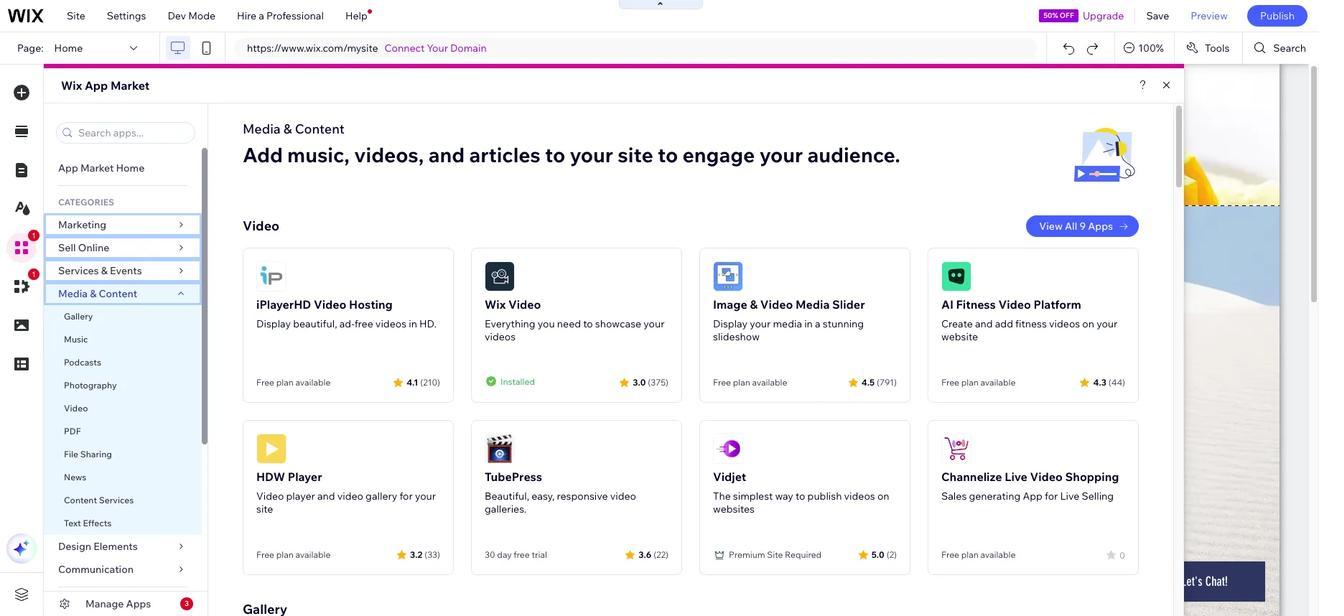 Task type: describe. For each thing, give the bounding box(es) containing it.
1 horizontal spatial home
[[116, 162, 145, 175]]

available for player
[[296, 549, 331, 560]]

professional
[[267, 9, 324, 22]]

app market home link
[[44, 157, 202, 180]]

4.3
[[1094, 377, 1107, 388]]

0
[[1120, 550, 1126, 561]]

and inside the 'ai fitness video platform create and add fitness videos on your website'
[[975, 317, 993, 330]]

& for services & events
[[101, 264, 108, 277]]

beautiful,
[[485, 490, 529, 503]]

easy,
[[532, 490, 555, 503]]

all
[[1065, 220, 1078, 233]]

content services link
[[44, 489, 202, 512]]

1 1 from the top
[[32, 231, 36, 240]]

available for media
[[752, 377, 787, 388]]

tubepress logo image
[[485, 434, 515, 464]]

(2)
[[887, 549, 897, 560]]

preview
[[1191, 9, 1228, 22]]

tools button
[[1175, 32, 1243, 64]]

1 horizontal spatial app
[[85, 78, 108, 93]]

search
[[1274, 42, 1307, 55]]

image & video media slider logo image
[[713, 261, 743, 292]]

videos inside iplayerhd video hosting display beautiful, ad-free videos in hd.
[[376, 317, 407, 330]]

manage apps
[[85, 598, 151, 611]]

media & content link
[[44, 282, 202, 305]]

dev mode
[[168, 9, 216, 22]]

audience.
[[808, 142, 901, 167]]

channelize live video shopping sales generating app for live selling
[[942, 470, 1119, 503]]

free for iplayerhd
[[256, 377, 274, 388]]

and inside hdw player video player and video gallery for your site
[[317, 490, 335, 503]]

channelize
[[942, 470, 1002, 484]]

hire
[[237, 9, 257, 22]]

website
[[942, 330, 978, 343]]

on inside the 'ai fitness video platform create and add fitness videos on your website'
[[1083, 317, 1095, 330]]

free plan available for beautiful,
[[256, 377, 331, 388]]

free for hdw
[[256, 549, 274, 560]]

tubepress beautiful, easy, responsive video galleries.
[[485, 470, 636, 516]]

your inside the 'ai fitness video platform create and add fitness videos on your website'
[[1097, 317, 1118, 330]]

free for image
[[713, 377, 731, 388]]

5.0 (2)
[[872, 549, 897, 560]]

photography
[[64, 380, 117, 391]]

elements
[[94, 540, 138, 553]]

display inside image & video media slider display your media in a stunning slideshow
[[713, 317, 748, 330]]

app market home
[[58, 162, 145, 175]]

create
[[942, 317, 973, 330]]

save
[[1147, 9, 1170, 22]]

100%
[[1139, 42, 1164, 55]]

apps inside view all 9 apps link
[[1088, 220, 1113, 233]]

in for hosting
[[409, 317, 417, 330]]

preview button
[[1180, 0, 1239, 32]]

0 vertical spatial services
[[58, 264, 99, 277]]

domain
[[450, 42, 487, 55]]

(44)
[[1109, 377, 1126, 388]]

pdf link
[[44, 420, 202, 443]]

video inside wix video everything you need to showcase your videos
[[508, 297, 541, 312]]

content for media & content
[[99, 287, 137, 300]]

plan for hdw
[[276, 549, 294, 560]]

music,
[[287, 142, 350, 167]]

video inside hdw player video player and video gallery for your site
[[337, 490, 363, 503]]

stunning
[[823, 317, 864, 330]]

video inside hdw player video player and video gallery for your site
[[256, 490, 284, 503]]

& for media & content
[[90, 287, 97, 300]]

wix video logo image
[[485, 261, 515, 292]]

you
[[538, 317, 555, 330]]

ad-
[[340, 317, 355, 330]]

1 vertical spatial live
[[1061, 490, 1080, 503]]

for for live
[[1045, 490, 1058, 503]]

showcase
[[595, 317, 642, 330]]

marketing
[[58, 218, 106, 231]]

Search apps... field
[[74, 123, 190, 143]]

search button
[[1244, 32, 1319, 64]]

free plan available for create
[[942, 377, 1016, 388]]

file sharing link
[[44, 443, 202, 466]]

free plan available for and
[[256, 549, 331, 560]]

3.0
[[633, 377, 646, 388]]

podcasts
[[64, 357, 101, 368]]

player
[[286, 490, 315, 503]]

hd.
[[419, 317, 437, 330]]

3.2
[[410, 549, 423, 560]]

content services
[[64, 495, 134, 506]]

3.2 (33)
[[410, 549, 440, 560]]

day
[[497, 549, 512, 560]]

100% button
[[1116, 32, 1174, 64]]

wix app market
[[61, 78, 150, 93]]

wix video everything you need to showcase your videos
[[485, 297, 665, 343]]

https://www.wix.com/mysite
[[247, 42, 378, 55]]

to inside wix video everything you need to showcase your videos
[[583, 317, 593, 330]]

plan for ai
[[962, 377, 979, 388]]

iplayerhd
[[256, 297, 311, 312]]

music
[[64, 334, 88, 345]]

sell online
[[58, 241, 109, 254]]

(791)
[[877, 377, 897, 388]]

https://www.wix.com/mysite connect your domain
[[247, 42, 487, 55]]

upgrade
[[1083, 9, 1124, 22]]

slideshow
[[713, 330, 760, 343]]

0 vertical spatial site
[[67, 9, 85, 22]]

30
[[485, 549, 495, 560]]

view all 9 apps link
[[1027, 215, 1139, 237]]

(375)
[[648, 377, 669, 388]]

news link
[[44, 466, 202, 489]]

4.3 (44)
[[1094, 377, 1126, 388]]

1 horizontal spatial site
[[767, 549, 783, 560]]

websites
[[713, 503, 755, 516]]

view all 9 apps
[[1040, 220, 1113, 233]]

services & events
[[58, 264, 142, 277]]

0 horizontal spatial live
[[1005, 470, 1028, 484]]

your inside image & video media slider display your media in a stunning slideshow
[[750, 317, 771, 330]]

videos inside wix video everything you need to showcase your videos
[[485, 330, 516, 343]]

dev
[[168, 9, 186, 22]]

iplayerhd video hosting logo image
[[256, 261, 287, 292]]

30 day free trial
[[485, 549, 547, 560]]

save button
[[1136, 0, 1180, 32]]

media & content add music, videos, and articles to your site to engage your audience.
[[243, 121, 901, 167]]

video inside tubepress beautiful, easy, responsive video galleries.
[[610, 490, 636, 503]]

4.1 (210)
[[407, 377, 440, 388]]

design
[[58, 540, 91, 553]]

content for media & content add music, videos, and articles to your site to engage your audience.
[[295, 121, 345, 137]]

4.5
[[862, 377, 875, 388]]

50%
[[1044, 11, 1058, 20]]

plan for image
[[733, 377, 750, 388]]

trial
[[532, 549, 547, 560]]



Task type: locate. For each thing, give the bounding box(es) containing it.
marketing link
[[44, 213, 202, 236]]

video
[[243, 218, 280, 234], [314, 297, 347, 312], [508, 297, 541, 312], [761, 297, 793, 312], [999, 297, 1031, 312], [64, 403, 88, 414], [1030, 470, 1063, 484], [256, 490, 284, 503]]

hdw player logo image
[[256, 434, 287, 464]]

video inside iplayerhd video hosting display beautiful, ad-free videos in hd.
[[314, 297, 347, 312]]

& up the music,
[[284, 121, 292, 137]]

gallery
[[366, 490, 397, 503]]

pdf
[[64, 426, 81, 437]]

publish
[[808, 490, 842, 503]]

free plan available down beautiful,
[[256, 377, 331, 388]]

0 horizontal spatial site
[[256, 503, 273, 516]]

hdw player video player and video gallery for your site
[[256, 470, 436, 516]]

media
[[773, 317, 802, 330]]

and
[[429, 142, 465, 167], [975, 317, 993, 330], [317, 490, 335, 503]]

videos inside vidjet the simplest way to publish videos on websites
[[844, 490, 875, 503]]

1 horizontal spatial a
[[815, 317, 821, 330]]

1 horizontal spatial in
[[805, 317, 813, 330]]

1 horizontal spatial and
[[429, 142, 465, 167]]

1 display from the left
[[256, 317, 291, 330]]

media & content
[[58, 287, 137, 300]]

free plan available down generating
[[942, 549, 1016, 560]]

manage
[[85, 598, 124, 611]]

shopping
[[1066, 470, 1119, 484]]

app up categories
[[58, 162, 78, 175]]

plan down website
[[962, 377, 979, 388]]

communication link
[[44, 558, 202, 581]]

1 vertical spatial apps
[[126, 598, 151, 611]]

2 in from the left
[[805, 317, 813, 330]]

in for video
[[805, 317, 813, 330]]

wix inside wix video everything you need to showcase your videos
[[485, 297, 506, 312]]

1 horizontal spatial display
[[713, 317, 748, 330]]

video up add
[[999, 297, 1031, 312]]

1 vertical spatial site
[[767, 549, 783, 560]]

video up beautiful,
[[314, 297, 347, 312]]

media up gallery
[[58, 287, 88, 300]]

0 vertical spatial content
[[295, 121, 345, 137]]

plan for iplayerhd
[[276, 377, 294, 388]]

services inside "link"
[[99, 495, 134, 506]]

1 video from the left
[[337, 490, 363, 503]]

hire a professional
[[237, 9, 324, 22]]

services down news link
[[99, 495, 134, 506]]

0 horizontal spatial site
[[67, 9, 85, 22]]

0 horizontal spatial and
[[317, 490, 335, 503]]

and right videos,
[[429, 142, 465, 167]]

services
[[58, 264, 99, 277], [99, 495, 134, 506]]

add
[[995, 317, 1013, 330]]

media for media & content add music, videos, and articles to your site to engage your audience.
[[243, 121, 281, 137]]

available down player
[[296, 549, 331, 560]]

1 1 button from the top
[[6, 230, 40, 263]]

app up search apps... field
[[85, 78, 108, 93]]

& down services & events
[[90, 287, 97, 300]]

1 vertical spatial services
[[99, 495, 134, 506]]

videos down the platform
[[1049, 317, 1080, 330]]

free
[[355, 317, 373, 330], [514, 549, 530, 560]]

content inside media & content add music, videos, and articles to your site to engage your audience.
[[295, 121, 345, 137]]

home up wix app market
[[54, 42, 83, 55]]

available down add
[[981, 377, 1016, 388]]

4.1
[[407, 377, 418, 388]]

to
[[545, 142, 565, 167], [658, 142, 678, 167], [583, 317, 593, 330], [796, 490, 806, 503]]

player
[[288, 470, 322, 484]]

free plan available down slideshow
[[713, 377, 787, 388]]

sell
[[58, 241, 76, 254]]

free plan available down player
[[256, 549, 331, 560]]

live left selling
[[1061, 490, 1080, 503]]

vidjet
[[713, 470, 746, 484]]

1 horizontal spatial apps
[[1088, 220, 1113, 233]]

live
[[1005, 470, 1028, 484], [1061, 490, 1080, 503]]

2 1 button from the top
[[6, 269, 40, 302]]

video up the media
[[761, 297, 793, 312]]

content down news
[[64, 495, 97, 506]]

display inside iplayerhd video hosting display beautiful, ad-free videos in hd.
[[256, 317, 291, 330]]

1 vertical spatial 1 button
[[6, 269, 40, 302]]

1 for from the left
[[400, 490, 413, 503]]

plan down the 'sales'
[[962, 549, 979, 560]]

on right fitness
[[1083, 317, 1095, 330]]

file
[[64, 449, 78, 460]]

app inside the channelize live video shopping sales generating app for live selling
[[1023, 490, 1043, 503]]

0 vertical spatial free
[[355, 317, 373, 330]]

0 horizontal spatial on
[[878, 490, 890, 503]]

video left gallery
[[337, 490, 363, 503]]

display down iplayerhd
[[256, 317, 291, 330]]

0 vertical spatial 1
[[32, 231, 36, 240]]

site left settings
[[67, 9, 85, 22]]

publish
[[1261, 9, 1295, 22]]

wix for wix video everything you need to showcase your videos
[[485, 297, 506, 312]]

wix for wix app market
[[61, 78, 82, 93]]

available down slideshow
[[752, 377, 787, 388]]

1 in from the left
[[409, 317, 417, 330]]

& for image & video media slider display your media in a stunning slideshow
[[750, 297, 758, 312]]

0 vertical spatial 1 button
[[6, 230, 40, 263]]

videos right the publish at the bottom
[[844, 490, 875, 503]]

(33)
[[425, 549, 440, 560]]

1 vertical spatial site
[[256, 503, 273, 516]]

vidjet the simplest way to publish videos on websites
[[713, 470, 890, 516]]

app
[[85, 78, 108, 93], [58, 162, 78, 175], [1023, 490, 1043, 503]]

0 vertical spatial market
[[111, 78, 150, 93]]

media up add
[[243, 121, 281, 137]]

a right "hire"
[[259, 9, 264, 22]]

available down generating
[[981, 549, 1016, 560]]

off
[[1060, 11, 1074, 20]]

& for media & content add music, videos, and articles to your site to engage your audience.
[[284, 121, 292, 137]]

1 vertical spatial a
[[815, 317, 821, 330]]

0 horizontal spatial content
[[64, 495, 97, 506]]

content down services & events link
[[99, 287, 137, 300]]

0 vertical spatial home
[[54, 42, 83, 55]]

50% off
[[1044, 11, 1074, 20]]

0 vertical spatial wix
[[61, 78, 82, 93]]

1 horizontal spatial live
[[1061, 490, 1080, 503]]

1 vertical spatial wix
[[485, 297, 506, 312]]

0 horizontal spatial media
[[58, 287, 88, 300]]

beautiful,
[[293, 317, 337, 330]]

services down the sell online
[[58, 264, 99, 277]]

2 video from the left
[[610, 490, 636, 503]]

2 horizontal spatial and
[[975, 317, 993, 330]]

1 left marketing
[[32, 231, 36, 240]]

need
[[557, 317, 581, 330]]

hdw
[[256, 470, 285, 484]]

video right responsive
[[610, 490, 636, 503]]

everything
[[485, 317, 536, 330]]

simplest
[[733, 490, 773, 503]]

app right generating
[[1023, 490, 1043, 503]]

help
[[345, 9, 368, 22]]

video inside the channelize live video shopping sales generating app for live selling
[[1030, 470, 1063, 484]]

media inside 'media & content' link
[[58, 287, 88, 300]]

0 horizontal spatial app
[[58, 162, 78, 175]]

for right gallery
[[400, 490, 413, 503]]

2 vertical spatial content
[[64, 495, 97, 506]]

generating
[[969, 490, 1021, 503]]

1 horizontal spatial video
[[610, 490, 636, 503]]

site inside media & content add music, videos, and articles to your site to engage your audience.
[[618, 142, 653, 167]]

video up the iplayerhd video hosting logo
[[243, 218, 280, 234]]

0 vertical spatial site
[[618, 142, 653, 167]]

0 horizontal spatial in
[[409, 317, 417, 330]]

video left the shopping
[[1030, 470, 1063, 484]]

1 vertical spatial free
[[514, 549, 530, 560]]

& inside media & content add music, videos, and articles to your site to engage your audience.
[[284, 121, 292, 137]]

video inside the 'ai fitness video platform create and add fitness videos on your website'
[[999, 297, 1031, 312]]

for for player
[[400, 490, 413, 503]]

in right the media
[[805, 317, 813, 330]]

0 horizontal spatial wix
[[61, 78, 82, 93]]

1 vertical spatial app
[[58, 162, 78, 175]]

video up everything
[[508, 297, 541, 312]]

0 vertical spatial live
[[1005, 470, 1028, 484]]

1 vertical spatial 1
[[32, 270, 36, 279]]

free down hosting
[[355, 317, 373, 330]]

1 horizontal spatial free
[[514, 549, 530, 560]]

for left selling
[[1045, 490, 1058, 503]]

on inside vidjet the simplest way to publish videos on websites
[[878, 490, 890, 503]]

media inside image & video media slider display your media in a stunning slideshow
[[796, 297, 830, 312]]

videos down hosting
[[376, 317, 407, 330]]

categories
[[58, 197, 114, 208]]

0 horizontal spatial free
[[355, 317, 373, 330]]

video inside image & video media slider display your media in a stunning slideshow
[[761, 297, 793, 312]]

text effects link
[[44, 512, 202, 535]]

0 vertical spatial a
[[259, 9, 264, 22]]

market up search apps... field
[[111, 78, 150, 93]]

settings
[[107, 9, 146, 22]]

tubepress
[[485, 470, 542, 484]]

media inside media & content add music, videos, and articles to your site to engage your audience.
[[243, 121, 281, 137]]

content inside content services "link"
[[64, 495, 97, 506]]

content inside 'media & content' link
[[99, 287, 137, 300]]

videos inside the 'ai fitness video platform create and add fitness videos on your website'
[[1049, 317, 1080, 330]]

apps right 9
[[1088, 220, 1113, 233]]

file sharing
[[64, 449, 112, 460]]

a inside image & video media slider display your media in a stunning slideshow
[[815, 317, 821, 330]]

1 vertical spatial market
[[80, 162, 114, 175]]

1 vertical spatial content
[[99, 287, 137, 300]]

1 horizontal spatial media
[[243, 121, 281, 137]]

home down search apps... field
[[116, 162, 145, 175]]

on
[[1083, 317, 1095, 330], [878, 490, 890, 503]]

free plan available for slider
[[713, 377, 787, 388]]

& right the image
[[750, 297, 758, 312]]

your inside hdw player video player and video gallery for your site
[[415, 490, 436, 503]]

vidjet logo image
[[713, 434, 743, 464]]

4.5 (791)
[[862, 377, 897, 388]]

2 1 from the top
[[32, 270, 36, 279]]

video up "pdf"
[[64, 403, 88, 414]]

video down hdw at the left bottom of page
[[256, 490, 284, 503]]

1 vertical spatial on
[[878, 490, 890, 503]]

videos up installed
[[485, 330, 516, 343]]

free plan available down website
[[942, 377, 1016, 388]]

for inside hdw player video player and video gallery for your site
[[400, 490, 413, 503]]

2 horizontal spatial content
[[295, 121, 345, 137]]

1 horizontal spatial wix
[[485, 297, 506, 312]]

2 horizontal spatial media
[[796, 297, 830, 312]]

events
[[110, 264, 142, 277]]

and left add
[[975, 317, 993, 330]]

mode
[[188, 9, 216, 22]]

1 horizontal spatial site
[[618, 142, 653, 167]]

available for platform
[[981, 377, 1016, 388]]

1 horizontal spatial content
[[99, 287, 137, 300]]

media
[[243, 121, 281, 137], [58, 287, 88, 300], [796, 297, 830, 312]]

premium
[[729, 549, 765, 560]]

3.6 (22)
[[639, 549, 669, 560]]

1 horizontal spatial on
[[1083, 317, 1095, 330]]

2 vertical spatial and
[[317, 490, 335, 503]]

sales
[[942, 490, 967, 503]]

live up generating
[[1005, 470, 1028, 484]]

selling
[[1082, 490, 1114, 503]]

image & video media slider display your media in a stunning slideshow
[[713, 297, 865, 343]]

display down the image
[[713, 317, 748, 330]]

apps right manage
[[126, 598, 151, 611]]

site right premium
[[767, 549, 783, 560]]

in inside iplayerhd video hosting display beautiful, ad-free videos in hd.
[[409, 317, 417, 330]]

text
[[64, 518, 81, 529]]

to right the articles
[[545, 142, 565, 167]]

channelize live video shopping logo image
[[942, 434, 972, 464]]

free right the day
[[514, 549, 530, 560]]

0 horizontal spatial home
[[54, 42, 83, 55]]

2 display from the left
[[713, 317, 748, 330]]

iplayerhd video hosting display beautiful, ad-free videos in hd.
[[256, 297, 437, 330]]

0 vertical spatial on
[[1083, 317, 1095, 330]]

sell online link
[[44, 236, 202, 259]]

& left events
[[101, 264, 108, 277]]

and inside media & content add music, videos, and articles to your site to engage your audience.
[[429, 142, 465, 167]]

engage
[[683, 142, 755, 167]]

market up categories
[[80, 162, 114, 175]]

1 horizontal spatial for
[[1045, 490, 1058, 503]]

available for display
[[296, 377, 331, 388]]

to left engage
[[658, 142, 678, 167]]

available down beautiful,
[[296, 377, 331, 388]]

a left stunning at right
[[815, 317, 821, 330]]

design elements link
[[44, 535, 202, 558]]

ai fitness video platform logo image
[[942, 261, 972, 292]]

site inside hdw player video player and video gallery for your site
[[256, 503, 273, 516]]

add
[[243, 142, 283, 167]]

content up the music,
[[295, 121, 345, 137]]

1
[[32, 231, 36, 240], [32, 270, 36, 279]]

the
[[713, 490, 731, 503]]

0 vertical spatial app
[[85, 78, 108, 93]]

tools
[[1205, 42, 1230, 55]]

and right player
[[317, 490, 335, 503]]

way
[[775, 490, 794, 503]]

0 horizontal spatial apps
[[126, 598, 151, 611]]

in left hd.
[[409, 317, 417, 330]]

2 horizontal spatial app
[[1023, 490, 1043, 503]]

gallery link
[[44, 305, 202, 328]]

to right need
[[583, 317, 593, 330]]

2 vertical spatial app
[[1023, 490, 1043, 503]]

on up 5.0 (2) on the bottom right of page
[[878, 490, 890, 503]]

0 vertical spatial apps
[[1088, 220, 1113, 233]]

galleries.
[[485, 503, 527, 516]]

plan down beautiful,
[[276, 377, 294, 388]]

free inside iplayerhd video hosting display beautiful, ad-free videos in hd.
[[355, 317, 373, 330]]

publish button
[[1248, 5, 1308, 27]]

podcasts link
[[44, 351, 202, 374]]

in inside image & video media slider display your media in a stunning slideshow
[[805, 317, 813, 330]]

0 horizontal spatial video
[[337, 490, 363, 503]]

required
[[785, 549, 822, 560]]

0 horizontal spatial for
[[400, 490, 413, 503]]

media for media & content
[[58, 287, 88, 300]]

plan down slideshow
[[733, 377, 750, 388]]

video
[[337, 490, 363, 503], [610, 490, 636, 503]]

& inside image & video media slider display your media in a stunning slideshow
[[750, 297, 758, 312]]

market
[[111, 78, 150, 93], [80, 162, 114, 175]]

news
[[64, 472, 86, 483]]

plan down player
[[276, 549, 294, 560]]

0 horizontal spatial a
[[259, 9, 264, 22]]

gallery
[[64, 311, 93, 322]]

2 for from the left
[[1045, 490, 1058, 503]]

for inside the channelize live video shopping sales generating app for live selling
[[1045, 490, 1058, 503]]

to inside vidjet the simplest way to publish videos on websites
[[796, 490, 806, 503]]

ai
[[942, 297, 954, 312]]

free for ai
[[942, 377, 960, 388]]

1 vertical spatial home
[[116, 162, 145, 175]]

3
[[185, 599, 189, 608]]

free
[[256, 377, 274, 388], [713, 377, 731, 388], [942, 377, 960, 388], [256, 549, 274, 560], [942, 549, 960, 560]]

0 vertical spatial and
[[429, 142, 465, 167]]

video link
[[44, 397, 202, 420]]

responsive
[[557, 490, 608, 503]]

1 vertical spatial and
[[975, 317, 993, 330]]

0 horizontal spatial display
[[256, 317, 291, 330]]

1 left services & events
[[32, 270, 36, 279]]

your inside wix video everything you need to showcase your videos
[[644, 317, 665, 330]]

media up the media
[[796, 297, 830, 312]]

to right way
[[796, 490, 806, 503]]



Task type: vqa. For each thing, say whether or not it's contained in the screenshot.


